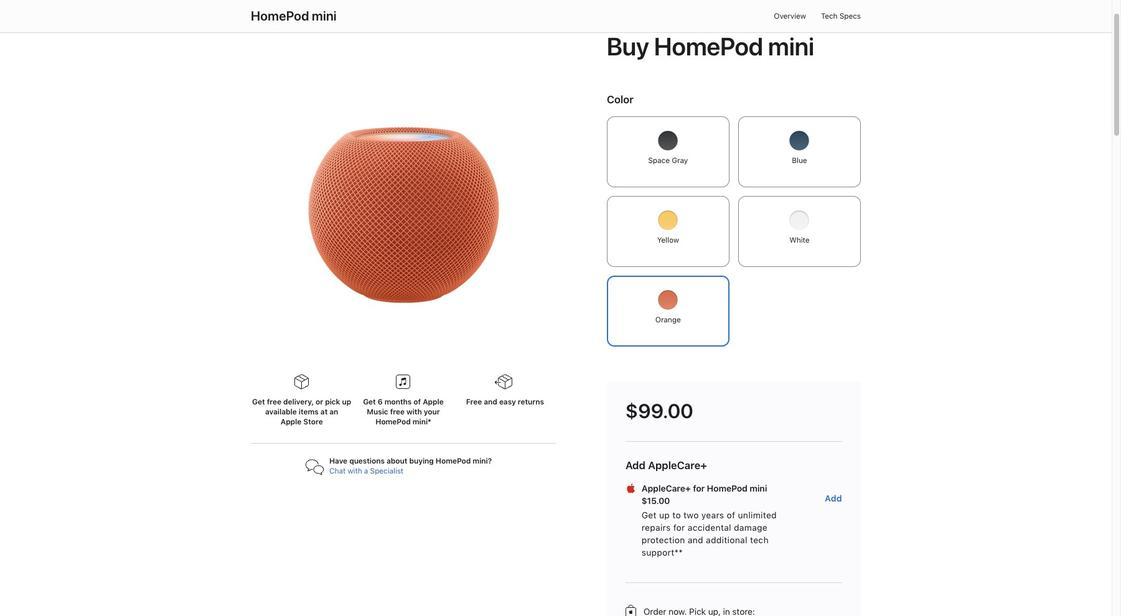 Task type: describe. For each thing, give the bounding box(es) containing it.
**
[[675, 548, 683, 558]]

gray
[[672, 156, 688, 165]]

applestorepickup image
[[623, 604, 639, 617]]

returns
[[518, 398, 544, 407]]

overview
[[774, 12, 807, 21]]

yellow
[[657, 236, 679, 245]]

0 horizontal spatial mini
[[312, 8, 337, 24]]

add applecare+ region
[[623, 442, 843, 566]]

0 vertical spatial applecare+
[[648, 460, 707, 472]]

additional
[[706, 535, 748, 545]]

an
[[330, 408, 338, 417]]

add applecare+
[[626, 460, 707, 472]]

applecare+ inside applecare+ for homepod mini $15.00
[[642, 484, 691, 494]]

applecare+ for homepod mini $15.00
[[642, 484, 767, 506]]

damage
[[734, 523, 768, 533]]

homepod mini
[[251, 8, 337, 24]]

6
[[378, 398, 383, 407]]

accidental
[[688, 523, 732, 533]]

free
[[466, 398, 482, 407]]

or
[[316, 398, 323, 407]]

chat
[[329, 467, 346, 476]]

get for get free delivery, or pick up available items at an apple store
[[252, 398, 265, 407]]

add for add applecare+
[[626, 460, 646, 472]]

delivery,
[[283, 398, 314, 407]]

color
[[607, 93, 634, 106]]

tech
[[821, 12, 838, 21]]

applelogo image
[[623, 482, 639, 497]]

get up to two years of unlimited repairs for accidental damage protection and additional tech support
[[642, 510, 777, 558]]

overview link
[[774, 9, 807, 23]]

tech
[[750, 535, 769, 545]]

space gray
[[649, 156, 688, 165]]

free inside 'get 6 months of apple music free with your homepod mini'
[[390, 408, 405, 417]]

specialist
[[370, 467, 404, 476]]

your
[[424, 408, 440, 417]]

0 horizontal spatial and
[[484, 398, 498, 407]]

support
[[642, 548, 675, 558]]

add button
[[825, 490, 843, 506]]

homepod inside applecare+ for homepod mini $15.00
[[707, 484, 748, 494]]

months
[[385, 398, 412, 407]]

at
[[321, 408, 328, 417]]

up inside get up to two years of unlimited repairs for accidental damage protection and additional tech support
[[660, 510, 670, 520]]

buying
[[409, 457, 434, 466]]

questions
[[349, 457, 385, 466]]

get for get up to two years of unlimited repairs for accidental damage protection and additional tech support
[[642, 510, 657, 520]]

for inside applecare+ for homepod mini $15.00
[[693, 484, 705, 494]]

up inside get free delivery, or pick up available items at an apple store
[[342, 398, 351, 407]]

mini?
[[473, 457, 492, 466]]

items
[[299, 408, 319, 417]]

get free delivery, or pick up available items at an apple store
[[252, 398, 351, 427]]



Task type: vqa. For each thing, say whether or not it's contained in the screenshot.
chevrondown icon inside the the How do I customize my Apple Watch? dropdown button
no



Task type: locate. For each thing, give the bounding box(es) containing it.
to
[[673, 510, 681, 520]]

applecare+
[[648, 460, 707, 472], [642, 484, 691, 494]]

of inside get up to two years of unlimited repairs for accidental damage protection and additional tech support
[[727, 510, 736, 520]]

1 vertical spatial add
[[825, 494, 843, 504]]

0 horizontal spatial up
[[342, 398, 351, 407]]

buy
[[607, 32, 650, 62]]

and inside get up to two years of unlimited repairs for accidental damage protection and additional tech support
[[688, 535, 704, 545]]

up left to
[[660, 510, 670, 520]]

homepod mini
[[654, 32, 815, 62]]

add for add
[[825, 494, 843, 504]]

protection
[[642, 535, 685, 545]]

years
[[702, 510, 725, 520]]

pick
[[325, 398, 340, 407]]

get inside 'get 6 months of apple music free with your homepod mini'
[[363, 398, 376, 407]]

1 horizontal spatial free
[[390, 408, 405, 417]]

$15.00
[[642, 496, 670, 506]]

get up repairs
[[642, 510, 657, 520]]

and down accidental
[[688, 535, 704, 545]]

get 6 months of apple music free with your homepod mini
[[363, 398, 444, 427]]

1 horizontal spatial of
[[727, 510, 736, 520]]

chat with a specialist link
[[329, 467, 404, 476]]

0 vertical spatial for
[[693, 484, 705, 494]]

apple store
[[281, 418, 323, 427]]

0 horizontal spatial free
[[267, 398, 281, 407]]

get left the 6
[[363, 398, 376, 407]]

space
[[649, 156, 670, 165]]

two
[[684, 510, 699, 520]]

orange
[[656, 316, 681, 324]]

front view of homepod mini in orange. image
[[113, 0, 694, 353]]

1 vertical spatial applecare+
[[642, 484, 691, 494]]

homepod inside have questions about buying homepod mini? chat with a specialist
[[436, 457, 471, 466]]

mini inside applecare+ for homepod mini $15.00
[[750, 484, 767, 494]]

free and easy returns
[[466, 398, 544, 407]]

free inside get free delivery, or pick up available items at an apple store
[[267, 398, 281, 407]]

of inside 'get 6 months of apple music free with your homepod mini'
[[414, 398, 421, 407]]

1 horizontal spatial up
[[660, 510, 670, 520]]

$99.00
[[626, 400, 694, 423]]

available
[[265, 408, 297, 417]]

0 vertical spatial add
[[626, 460, 646, 472]]

get inside get free delivery, or pick up available items at an apple store
[[252, 398, 265, 407]]

with left your
[[407, 408, 422, 417]]

1 horizontal spatial add
[[825, 494, 843, 504]]

and right free
[[484, 398, 498, 407]]

applecare+ up applecare+ for homepod mini $15.00
[[648, 460, 707, 472]]

buy homepod mini
[[607, 32, 815, 62]]

1 horizontal spatial mini
[[413, 418, 428, 427]]

a
[[364, 467, 368, 476]]

get inside get up to two years of unlimited repairs for accidental damage protection and additional tech support
[[642, 510, 657, 520]]

and
[[484, 398, 498, 407], [688, 535, 704, 545]]

about
[[387, 457, 408, 466]]

2 vertical spatial mini
[[750, 484, 767, 494]]

homepod inside 'get 6 months of apple music free with your homepod mini'
[[376, 418, 411, 427]]

free
[[267, 398, 281, 407], [390, 408, 405, 417]]

0 vertical spatial up
[[342, 398, 351, 407]]

easy
[[499, 398, 516, 407]]

*
[[428, 418, 431, 427]]

for up two on the right
[[693, 484, 705, 494]]

with left a
[[348, 467, 362, 476]]

0 vertical spatial and
[[484, 398, 498, 407]]

for
[[693, 484, 705, 494], [674, 523, 686, 533]]

mini
[[312, 8, 337, 24], [413, 418, 428, 427], [750, 484, 767, 494]]

have questions about buying homepod mini? chat with a specialist
[[329, 457, 492, 476]]

repairs
[[642, 523, 671, 533]]

0 horizontal spatial for
[[674, 523, 686, 533]]

for inside get up to two years of unlimited repairs for accidental damage protection and additional tech support
[[674, 523, 686, 533]]

with for your
[[407, 408, 422, 417]]

0 vertical spatial free
[[267, 398, 281, 407]]

of
[[414, 398, 421, 407], [727, 510, 736, 520]]

free up available
[[267, 398, 281, 407]]

tech specs link
[[821, 9, 861, 23]]

1 vertical spatial of
[[727, 510, 736, 520]]

1 vertical spatial free
[[390, 408, 405, 417]]

of right years
[[727, 510, 736, 520]]

applecare+ up $15.00 at bottom
[[642, 484, 691, 494]]

0 horizontal spatial add
[[626, 460, 646, 472]]

with inside have questions about buying homepod mini? chat with a specialist
[[348, 467, 362, 476]]

1 horizontal spatial with
[[407, 408, 422, 417]]

tech specs
[[821, 12, 861, 21]]

free down months
[[390, 408, 405, 417]]

apple
[[423, 398, 444, 407]]

with inside 'get 6 months of apple music free with your homepod mini'
[[407, 408, 422, 417]]

1 horizontal spatial for
[[693, 484, 705, 494]]

have
[[329, 457, 348, 466]]

2 horizontal spatial get
[[642, 510, 657, 520]]

with for a
[[348, 467, 362, 476]]

get
[[252, 398, 265, 407], [363, 398, 376, 407], [642, 510, 657, 520]]

0 vertical spatial with
[[407, 408, 422, 417]]

music
[[367, 408, 388, 417]]

0 vertical spatial of
[[414, 398, 421, 407]]

0 horizontal spatial with
[[348, 467, 362, 476]]

0 horizontal spatial of
[[414, 398, 421, 407]]

get left delivery, at bottom left
[[252, 398, 265, 407]]

1 vertical spatial with
[[348, 467, 362, 476]]

get for get 6 months of apple music free with your homepod mini
[[363, 398, 376, 407]]

homepod
[[251, 8, 309, 24], [376, 418, 411, 427], [436, 457, 471, 466], [707, 484, 748, 494]]

with
[[407, 408, 422, 417], [348, 467, 362, 476]]

add
[[626, 460, 646, 472], [825, 494, 843, 504]]

up
[[342, 398, 351, 407], [660, 510, 670, 520]]

1 horizontal spatial and
[[688, 535, 704, 545]]

1 horizontal spatial get
[[363, 398, 376, 407]]

1 vertical spatial mini
[[413, 418, 428, 427]]

blue
[[792, 156, 808, 165]]

1 vertical spatial and
[[688, 535, 704, 545]]

up right pick
[[342, 398, 351, 407]]

of left apple
[[414, 398, 421, 407]]

2 horizontal spatial mini
[[750, 484, 767, 494]]

white
[[790, 236, 810, 245]]

1 vertical spatial up
[[660, 510, 670, 520]]

unlimited
[[738, 510, 777, 520]]

mini inside 'get 6 months of apple music free with your homepod mini'
[[413, 418, 428, 427]]

0 vertical spatial mini
[[312, 8, 337, 24]]

specs
[[840, 12, 861, 21]]

homepod mini link
[[251, 8, 337, 24]]

1 vertical spatial for
[[674, 523, 686, 533]]

for down to
[[674, 523, 686, 533]]

0 horizontal spatial get
[[252, 398, 265, 407]]



